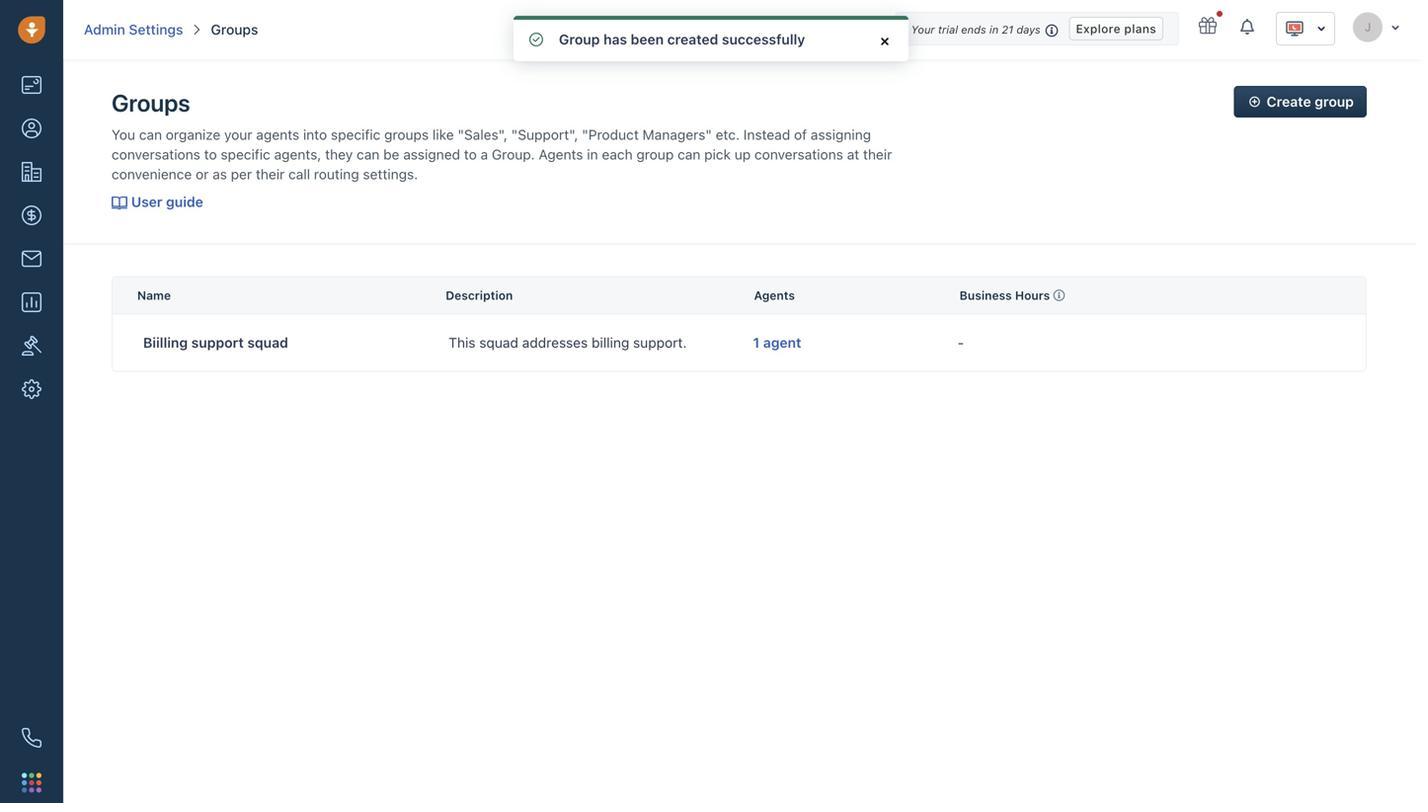 Task type: describe. For each thing, give the bounding box(es) containing it.
ic_info_icon image
[[1046, 22, 1060, 39]]

in inside groups you can organize your agents into specific groups like "sales", "support", "product managers" etc. instead of assigning conversations to specific agents, they can be assigned to a group. agents in each group can pick up conversations at their convenience or as per their call routing settings.
[[587, 146, 598, 162]]

business
[[960, 288, 1012, 302]]

support
[[191, 334, 244, 351]]

your
[[912, 23, 935, 36]]

support.
[[633, 334, 687, 351]]

days
[[1017, 23, 1041, 36]]

agents,
[[274, 146, 321, 162]]

group
[[559, 31, 600, 47]]

managers"
[[643, 126, 712, 143]]

instead
[[744, 126, 791, 143]]

or
[[196, 166, 209, 182]]

freshworks switcher image
[[22, 773, 41, 793]]

phone element
[[12, 718, 51, 758]]

properties image
[[22, 336, 41, 356]]

user
[[131, 193, 163, 210]]

0 vertical spatial in
[[990, 23, 999, 36]]

groups for groups
[[211, 21, 258, 38]]

groups for groups you can organize your agents into specific groups like "sales", "support", "product managers" etc. instead of assigning conversations to specific agents, they can be assigned to a group. agents in each group can pick up conversations at their convenience or as per their call routing settings.
[[112, 89, 190, 117]]

user guide link
[[112, 193, 203, 210]]

agents
[[256, 126, 300, 143]]

ic_add_segment image
[[1247, 91, 1263, 114]]

into
[[303, 126, 327, 143]]

1 horizontal spatial ic_arrow_down image
[[1391, 22, 1401, 33]]

circle check image
[[530, 33, 543, 46]]

this
[[449, 334, 476, 351]]

1 conversations from the left
[[112, 146, 200, 162]]

a
[[481, 146, 488, 162]]

has
[[604, 31, 627, 47]]

settings.
[[363, 166, 418, 182]]

1 agent link
[[742, 328, 814, 357]]

explore
[[1076, 22, 1121, 35]]

per
[[231, 166, 252, 182]]

hours
[[1016, 288, 1051, 302]]

biilling support squad
[[143, 334, 288, 351]]

1 vertical spatial agents
[[754, 288, 795, 302]]

agents inside groups you can organize your agents into specific groups like "sales", "support", "product managers" etc. instead of assigning conversations to specific agents, they can be assigned to a group. agents in each group can pick up conversations at their convenience or as per their call routing settings.
[[539, 146, 583, 162]]

0 horizontal spatial ic_arrow_down image
[[1317, 22, 1327, 36]]

info circle regular image
[[1054, 287, 1066, 304]]

2 horizontal spatial can
[[678, 146, 701, 162]]

like
[[433, 126, 454, 143]]

2 to from the left
[[464, 146, 477, 162]]

name
[[137, 288, 171, 302]]

1 horizontal spatial their
[[864, 146, 893, 162]]

at
[[847, 146, 860, 162]]

1 squad from the left
[[247, 334, 288, 351]]

bell regular image
[[1241, 17, 1257, 36]]

description
[[446, 288, 513, 302]]

group inside groups you can organize your agents into specific groups like "sales", "support", "product managers" etc. instead of assigning conversations to specific agents, they can be assigned to a group. agents in each group can pick up conversations at their convenience or as per their call routing settings.
[[637, 146, 674, 162]]

business hours
[[960, 288, 1051, 302]]

guide
[[166, 193, 203, 210]]

group inside the 'create group' button
[[1315, 93, 1355, 110]]

user guide
[[131, 193, 203, 210]]

each
[[602, 146, 633, 162]]

create
[[1267, 93, 1312, 110]]



Task type: vqa. For each thing, say whether or not it's contained in the screenshot.
the freddy 'button'
no



Task type: locate. For each thing, give the bounding box(es) containing it.
groups
[[211, 21, 258, 38], [112, 89, 190, 117]]

squad right 'this'
[[480, 334, 519, 351]]

be
[[384, 146, 400, 162]]

ic_arrow_down image
[[1317, 22, 1327, 36], [1391, 22, 1401, 33]]

explore plans
[[1076, 22, 1157, 35]]

0 vertical spatial their
[[864, 146, 893, 162]]

0 horizontal spatial to
[[204, 146, 217, 162]]

missing translation "unavailable" for locale "en-us" image
[[1285, 19, 1305, 39]]

0 vertical spatial specific
[[331, 126, 381, 143]]

1 vertical spatial in
[[587, 146, 598, 162]]

trial
[[939, 23, 958, 36]]

organize
[[166, 126, 221, 143]]

of
[[794, 126, 807, 143]]

in left '21'
[[990, 23, 999, 36]]

in left each
[[587, 146, 598, 162]]

your
[[224, 126, 253, 143]]

1
[[753, 334, 760, 351]]

can left be on the left
[[357, 146, 380, 162]]

plans
[[1125, 22, 1157, 35]]

1 vertical spatial their
[[256, 166, 285, 182]]

can right you on the top left of page
[[139, 126, 162, 143]]

1 horizontal spatial specific
[[331, 126, 381, 143]]

agent
[[764, 334, 802, 351]]

2 squad from the left
[[480, 334, 519, 351]]

squad right support
[[247, 334, 288, 351]]

0 horizontal spatial can
[[139, 126, 162, 143]]

convenience
[[112, 166, 192, 182]]

up
[[735, 146, 751, 162]]

successfully
[[722, 31, 806, 47]]

pick
[[705, 146, 731, 162]]

agents
[[539, 146, 583, 162], [754, 288, 795, 302]]

their right the at
[[864, 146, 893, 162]]

billing
[[592, 334, 630, 351]]

group right the create
[[1315, 93, 1355, 110]]

1 horizontal spatial conversations
[[755, 146, 844, 162]]

1 horizontal spatial in
[[990, 23, 999, 36]]

squad
[[247, 334, 288, 351], [480, 334, 519, 351]]

this squad addresses billing support.
[[449, 334, 687, 351]]

0 vertical spatial group
[[1315, 93, 1355, 110]]

they
[[325, 146, 353, 162]]

1 horizontal spatial squad
[[480, 334, 519, 351]]

0 horizontal spatial squad
[[247, 334, 288, 351]]

conversations down of
[[755, 146, 844, 162]]

can down managers" on the top of the page
[[678, 146, 701, 162]]

specific
[[331, 126, 381, 143], [221, 146, 270, 162]]

group has been created successfully
[[559, 31, 806, 47]]

call
[[289, 166, 310, 182]]

group
[[1315, 93, 1355, 110], [637, 146, 674, 162]]

phone image
[[22, 728, 41, 748]]

created
[[668, 31, 719, 47]]

1 vertical spatial groups
[[112, 89, 190, 117]]

you
[[112, 126, 135, 143]]

group down managers" on the top of the page
[[637, 146, 674, 162]]

mini image
[[880, 37, 890, 46]]

assigning
[[811, 126, 872, 143]]

1 horizontal spatial agents
[[754, 288, 795, 302]]

0 vertical spatial agents
[[539, 146, 583, 162]]

groups right settings
[[211, 21, 258, 38]]

1 vertical spatial specific
[[221, 146, 270, 162]]

routing
[[314, 166, 359, 182]]

assigned
[[403, 146, 460, 162]]

can
[[139, 126, 162, 143], [357, 146, 380, 162], [678, 146, 701, 162]]

user guide icon image
[[112, 196, 127, 210]]

0 vertical spatial groups
[[211, 21, 258, 38]]

groups you can organize your agents into specific groups like "sales", "support", "product managers" etc. instead of assigning conversations to specific agents, they can be assigned to a group. agents in each group can pick up conversations at their convenience or as per their call routing settings.
[[112, 89, 893, 182]]

admin
[[84, 21, 125, 38]]

1 horizontal spatial group
[[1315, 93, 1355, 110]]

21
[[1002, 23, 1014, 36]]

1 to from the left
[[204, 146, 217, 162]]

been
[[631, 31, 664, 47]]

"support",
[[512, 126, 578, 143]]

explore plans button
[[1070, 17, 1164, 41]]

ends
[[962, 23, 987, 36]]

-
[[958, 334, 964, 351]]

admin settings
[[84, 21, 183, 38]]

1 horizontal spatial can
[[357, 146, 380, 162]]

conversations up convenience
[[112, 146, 200, 162]]

as
[[213, 166, 227, 182]]

0 horizontal spatial groups
[[112, 89, 190, 117]]

addresses
[[522, 334, 588, 351]]

biilling
[[143, 334, 188, 351]]

1 horizontal spatial to
[[464, 146, 477, 162]]

in
[[990, 23, 999, 36], [587, 146, 598, 162]]

0 horizontal spatial their
[[256, 166, 285, 182]]

2 conversations from the left
[[755, 146, 844, 162]]

settings
[[129, 21, 183, 38]]

their right per
[[256, 166, 285, 182]]

"sales",
[[458, 126, 508, 143]]

1 vertical spatial group
[[637, 146, 674, 162]]

create group button
[[1235, 86, 1367, 118]]

conversations
[[112, 146, 200, 162], [755, 146, 844, 162]]

groups inside groups you can organize your agents into specific groups like "sales", "support", "product managers" etc. instead of assigning conversations to specific agents, they can be assigned to a group. agents in each group can pick up conversations at their convenience or as per their call routing settings.
[[112, 89, 190, 117]]

create group
[[1267, 93, 1355, 110]]

0 horizontal spatial conversations
[[112, 146, 200, 162]]

agents down "support",
[[539, 146, 583, 162]]

"product
[[582, 126, 639, 143]]

0 horizontal spatial in
[[587, 146, 598, 162]]

group.
[[492, 146, 535, 162]]

admin settings link
[[84, 20, 183, 40]]

to left a
[[464, 146, 477, 162]]

specific up per
[[221, 146, 270, 162]]

to
[[204, 146, 217, 162], [464, 146, 477, 162]]

agents up the 1 agent
[[754, 288, 795, 302]]

etc.
[[716, 126, 740, 143]]

groups up you on the top left of page
[[112, 89, 190, 117]]

specific up they
[[331, 126, 381, 143]]

groups
[[384, 126, 429, 143]]

to up or
[[204, 146, 217, 162]]

0 horizontal spatial specific
[[221, 146, 270, 162]]

0 horizontal spatial group
[[637, 146, 674, 162]]

1 horizontal spatial groups
[[211, 21, 258, 38]]

your trial ends in 21 days
[[912, 23, 1041, 36]]

1 agent
[[753, 334, 802, 351]]

0 horizontal spatial agents
[[539, 146, 583, 162]]

their
[[864, 146, 893, 162], [256, 166, 285, 182]]



